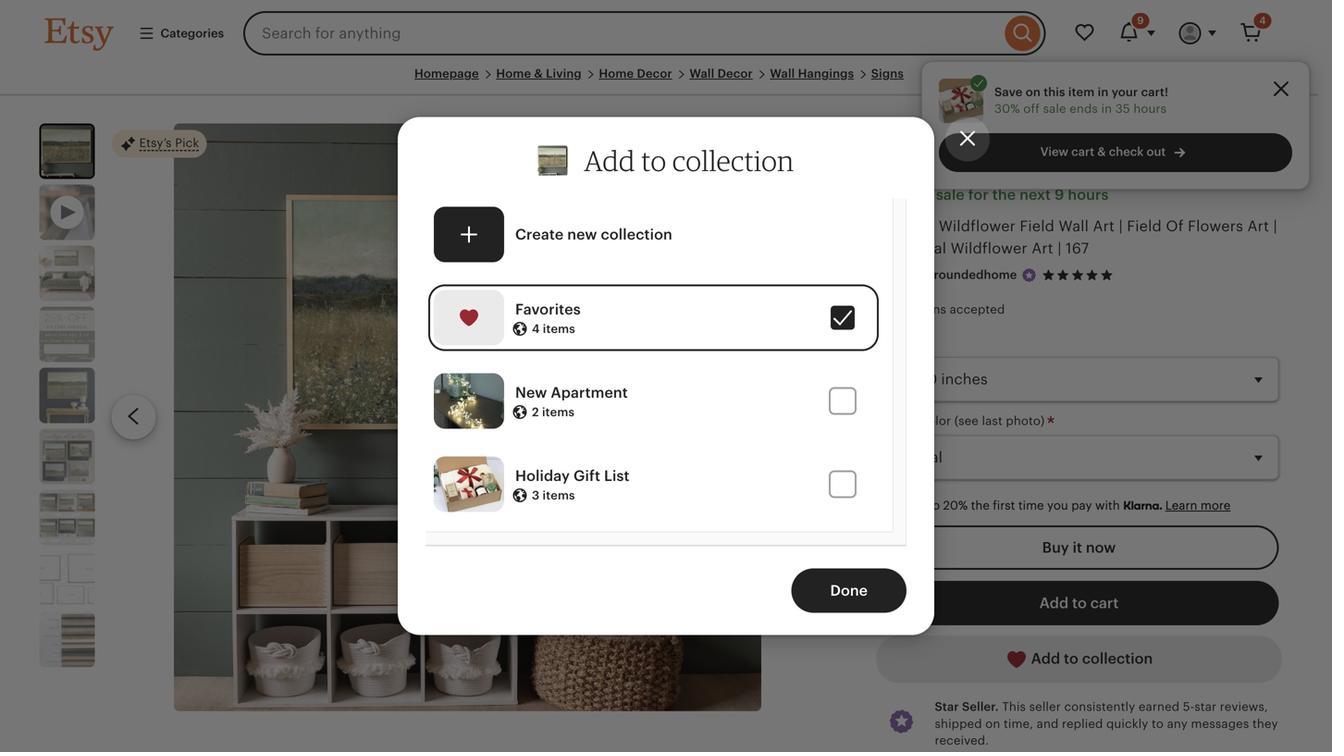 Task type: vqa. For each thing, say whether or not it's contained in the screenshot.
the right 16-
no



Task type: describe. For each thing, give the bounding box(es) containing it.
5-
[[1183, 700, 1195, 714]]

shipped
[[935, 717, 982, 731]]

(see
[[955, 414, 979, 428]]

more
[[1201, 499, 1231, 512]]

$90.00
[[880, 156, 970, 183]]

1 horizontal spatial &
[[1098, 145, 1106, 159]]

save on this item in your cart! 30% off sale ends in 35 hours
[[995, 85, 1169, 116]]

item
[[1069, 85, 1095, 99]]

photo)
[[1006, 414, 1045, 428]]

2 horizontal spatial art
[[1248, 218, 1270, 235]]

hangings
[[798, 67, 854, 81]]

vintage wildflower field wall art field of flowers art image 7 image
[[39, 551, 95, 607]]

in for cart!
[[1098, 85, 1109, 99]]

seller.
[[962, 700, 999, 714]]

to inside "dialog"
[[641, 143, 667, 178]]

frame
[[880, 414, 916, 428]]

the for for
[[993, 187, 1016, 203]]

pick
[[175, 136, 199, 150]]

home decor link
[[599, 67, 673, 81]]

on inside the this seller consistently earned 5-star reviews, shipped on time, and replied quickly to any messages they received.
[[986, 717, 1001, 731]]

$120.00
[[976, 162, 1023, 176]]

wall hangings
[[770, 67, 854, 81]]

0 horizontal spatial |
[[1058, 240, 1062, 257]]

vintage wildflower field wall art field of flowers art image 6 image
[[39, 490, 95, 546]]

home for home & living
[[496, 67, 531, 81]]

30%
[[995, 102, 1020, 116]]

star_seller image
[[1021, 267, 1038, 284]]

frame color (see last photo)
[[880, 414, 1048, 428]]

7
[[917, 130, 925, 147]]

list
[[604, 468, 630, 484]]

0 horizontal spatial and
[[957, 130, 984, 147]]

cart
[[1072, 145, 1095, 159]]

homepage
[[415, 67, 479, 81]]

add
[[584, 143, 635, 178]]

with
[[1096, 499, 1120, 512]]

color
[[919, 414, 951, 428]]

add to collection
[[584, 143, 794, 178]]

homepage link
[[415, 67, 479, 81]]

cart!
[[1141, 85, 1169, 99]]

time,
[[1004, 717, 1034, 731]]

quickly
[[1107, 717, 1149, 731]]

20%
[[943, 499, 968, 512]]

0 horizontal spatial &
[[534, 67, 543, 81]]

decor for home decor
[[637, 67, 673, 81]]

vintage wildflower field wall art field of flowers art image 3 image
[[39, 307, 95, 362]]

vintage wildflower field wall art field of flowers art image 8 image
[[39, 612, 95, 668]]

menu bar containing homepage
[[45, 67, 1274, 96]]

an image of the listing you can save image
[[538, 146, 568, 175]]

wall hangings link
[[770, 67, 854, 81]]

they
[[1253, 717, 1279, 731]]

$90.00 $120.00
[[880, 156, 1023, 183]]

vintage wildflower field wall art field of flowers art image 2 image
[[39, 246, 95, 301]]

etsy's pick
[[139, 136, 199, 150]]

1 vertical spatial off
[[913, 187, 933, 203]]

home & living link
[[496, 67, 582, 81]]

add to collection dialog
[[0, 0, 1333, 752]]

this seller consistently earned 5-star reviews, shipped on time, and replied quickly to any messages they received.
[[935, 700, 1279, 748]]

etsy's pick button
[[112, 129, 207, 159]]

favorites
[[515, 301, 581, 318]]

3
[[532, 489, 540, 502]]

replied
[[1062, 717, 1103, 731]]

in for carts
[[987, 130, 1000, 147]]

apartment
[[551, 384, 628, 401]]

save up to 20% the first time you pay with klarna. learn more
[[880, 499, 1231, 513]]

items for favorites
[[543, 322, 575, 336]]

carts
[[1035, 130, 1071, 147]]

0 horizontal spatial hours
[[1068, 187, 1109, 203]]

size
[[880, 336, 907, 350]]

left
[[929, 130, 953, 147]]

view cart & check out
[[1041, 145, 1166, 159]]

accepted
[[950, 303, 1005, 317]]

and inside the this seller consistently earned 5-star reviews, shipped on time, and replied quickly to any messages they received.
[[1037, 717, 1059, 731]]

wall decor
[[690, 67, 753, 81]]

create
[[515, 226, 564, 243]]

0 horizontal spatial art
[[1032, 240, 1054, 257]]

25%
[[880, 187, 909, 203]]

20+
[[1004, 130, 1031, 147]]

vintage wildflower field wall art field of flowers art image 4 image
[[39, 368, 95, 423]]

received.
[[935, 734, 989, 748]]

vintage wildflower field wall art field of flowers art image 1 image
[[41, 125, 93, 177]]

9
[[1055, 187, 1065, 203]]

on inside the save on this item in your cart! 30% off sale ends in 35 hours
[[1026, 85, 1041, 99]]

home & living
[[496, 67, 582, 81]]

create new collection button
[[426, 199, 882, 271]]

sale inside the save on this item in your cart! 30% off sale ends in 35 hours
[[1043, 102, 1067, 116]]

first
[[993, 499, 1015, 512]]

of
[[1166, 218, 1184, 235]]

save for klarna.
[[880, 499, 907, 512]]

new
[[568, 226, 597, 243]]

only
[[880, 130, 913, 147]]

star
[[1195, 700, 1217, 714]]

view cart & check out link
[[939, 133, 1293, 172]]

1 vertical spatial in
[[1102, 102, 1112, 116]]

4 items
[[532, 322, 575, 336]]



Task type: locate. For each thing, give the bounding box(es) containing it.
None search field
[[243, 11, 1046, 56]]

home left living
[[496, 67, 531, 81]]

3 items
[[532, 489, 575, 502]]

1 home from the left
[[496, 67, 531, 81]]

vintage wildflower field wall art | field of flowers art | botanical wildflower art | 167
[[880, 218, 1278, 257]]

new
[[515, 384, 547, 401]]

1 horizontal spatial |
[[1119, 218, 1123, 235]]

1 horizontal spatial hours
[[1134, 102, 1167, 116]]

1 field from the left
[[1020, 218, 1055, 235]]

holiday gift list
[[515, 468, 630, 484]]

signs
[[871, 67, 904, 81]]

banner
[[12, 0, 1307, 67]]

1 horizontal spatial wall
[[770, 67, 795, 81]]

collection down wall decor link
[[673, 143, 794, 178]]

| left '167'
[[1058, 240, 1062, 257]]

| left of
[[1119, 218, 1123, 235]]

0 vertical spatial items
[[543, 322, 575, 336]]

pay
[[1072, 499, 1092, 512]]

and right left in the right top of the page
[[957, 130, 984, 147]]

save left up
[[880, 499, 907, 512]]

done
[[831, 583, 868, 599]]

1 decor from the left
[[637, 67, 673, 81]]

1 horizontal spatial and
[[1037, 717, 1059, 731]]

0 horizontal spatial on
[[986, 717, 1001, 731]]

items for holiday gift list
[[543, 489, 575, 502]]

0 vertical spatial hours
[[1134, 102, 1167, 116]]

1 horizontal spatial on
[[1026, 85, 1041, 99]]

field
[[1020, 218, 1055, 235], [1127, 218, 1162, 235]]

collection inside button
[[601, 226, 673, 243]]

to inside the this seller consistently earned 5-star reviews, shipped on time, and replied quickly to any messages they received.
[[1152, 717, 1164, 731]]

2 home from the left
[[599, 67, 634, 81]]

0 vertical spatial &
[[534, 67, 543, 81]]

wall inside vintage wildflower field wall art | field of flowers art | botanical wildflower art | 167
[[1059, 218, 1089, 235]]

wall left the hangings
[[770, 67, 795, 81]]

seller
[[1030, 700, 1061, 714]]

this
[[1002, 700, 1026, 714]]

decor left wall decor
[[637, 67, 673, 81]]

1 horizontal spatial to
[[928, 499, 940, 512]]

home for home decor
[[599, 67, 634, 81]]

sale
[[1043, 102, 1067, 116], [936, 187, 965, 203]]

0 vertical spatial collection
[[673, 143, 794, 178]]

& right cart
[[1098, 145, 1106, 159]]

in left 35
[[1102, 102, 1112, 116]]

2 items
[[532, 405, 575, 419]]

items down favorites
[[543, 322, 575, 336]]

up
[[910, 499, 925, 512]]

save
[[995, 85, 1023, 99], [880, 499, 907, 512]]

wall
[[690, 67, 715, 81], [770, 67, 795, 81], [1059, 218, 1089, 235]]

art right flowers
[[1248, 218, 1270, 235]]

0 horizontal spatial to
[[641, 143, 667, 178]]

| right flowers
[[1274, 218, 1278, 235]]

to down earned on the bottom right
[[1152, 717, 1164, 731]]

learn more button
[[1166, 499, 1231, 512]]

art up star_seller image
[[1032, 240, 1054, 257]]

wall right home decor
[[690, 67, 715, 81]]

the right the for
[[993, 187, 1016, 203]]

on down seller.
[[986, 717, 1001, 731]]

home right living
[[599, 67, 634, 81]]

0 vertical spatial save
[[995, 85, 1023, 99]]

1 horizontal spatial save
[[995, 85, 1023, 99]]

1 vertical spatial sale
[[936, 187, 965, 203]]

wall up '167'
[[1059, 218, 1089, 235]]

1 horizontal spatial art
[[1093, 218, 1115, 235]]

0 vertical spatial in
[[1098, 85, 1109, 99]]

field down next
[[1020, 218, 1055, 235]]

0 horizontal spatial decor
[[637, 67, 673, 81]]

off down $90.00
[[913, 187, 933, 203]]

home
[[496, 67, 531, 81], [599, 67, 634, 81]]

0 horizontal spatial sale
[[936, 187, 965, 203]]

in
[[1098, 85, 1109, 99], [1102, 102, 1112, 116], [987, 130, 1000, 147]]

0 horizontal spatial field
[[1020, 218, 1055, 235]]

hours down cart!
[[1134, 102, 1167, 116]]

ends
[[1070, 102, 1098, 116]]

field left of
[[1127, 218, 1162, 235]]

1 horizontal spatial sale
[[1043, 102, 1067, 116]]

and
[[957, 130, 984, 147], [1037, 717, 1059, 731]]

the
[[993, 187, 1016, 203], [971, 499, 990, 512]]

decor
[[637, 67, 673, 81], [718, 67, 753, 81]]

1 vertical spatial items
[[542, 405, 575, 419]]

2 vertical spatial items
[[543, 489, 575, 502]]

0 vertical spatial the
[[993, 187, 1016, 203]]

wall for wall hangings
[[770, 67, 795, 81]]

hours right 9
[[1068, 187, 1109, 203]]

returns accepted
[[902, 303, 1005, 317]]

this
[[1044, 85, 1066, 99]]

0 horizontal spatial off
[[913, 187, 933, 203]]

home decor
[[599, 67, 673, 81]]

vintage
[[880, 218, 935, 235]]

off inside the save on this item in your cart! 30% off sale ends in 35 hours
[[1024, 102, 1040, 116]]

hours inside the save on this item in your cart! 30% off sale ends in 35 hours
[[1134, 102, 1167, 116]]

|
[[1119, 218, 1123, 235], [1274, 218, 1278, 235], [1058, 240, 1062, 257]]

time
[[1019, 499, 1044, 512]]

messages
[[1191, 717, 1250, 731]]

0 horizontal spatial the
[[971, 499, 990, 512]]

0 vertical spatial to
[[641, 143, 667, 178]]

decor for wall decor
[[718, 67, 753, 81]]

0 vertical spatial and
[[957, 130, 984, 147]]

2 horizontal spatial to
[[1152, 717, 1164, 731]]

in right item
[[1098, 85, 1109, 99]]

for
[[969, 187, 989, 203]]

1 vertical spatial on
[[986, 717, 1001, 731]]

0 horizontal spatial home
[[496, 67, 531, 81]]

1 horizontal spatial home
[[599, 67, 634, 81]]

save inside save up to 20% the first time you pay with klarna. learn more
[[880, 499, 907, 512]]

your
[[1112, 85, 1138, 99]]

next
[[1020, 187, 1051, 203]]

gift
[[574, 468, 601, 484]]

0 vertical spatial sale
[[1043, 102, 1067, 116]]

and down seller
[[1037, 717, 1059, 731]]

star
[[935, 700, 959, 714]]

wall decor link
[[690, 67, 753, 81]]

1 vertical spatial hours
[[1068, 187, 1109, 203]]

1 vertical spatial to
[[928, 499, 940, 512]]

collection for create new collection
[[601, 226, 673, 243]]

living
[[546, 67, 582, 81]]

vintage wildflower field wall art field of flowers art image 5 image
[[39, 429, 95, 485]]

0 vertical spatial on
[[1026, 85, 1041, 99]]

learn
[[1166, 499, 1198, 512]]

2 horizontal spatial wall
[[1059, 218, 1089, 235]]

sale down $90.00 $120.00
[[936, 187, 965, 203]]

reviews,
[[1220, 700, 1269, 714]]

items right "2"
[[542, 405, 575, 419]]

holiday
[[515, 468, 570, 484]]

items right the 3
[[543, 489, 575, 502]]

the left first at the right
[[971, 499, 990, 512]]

0 vertical spatial wildflower
[[939, 218, 1016, 235]]

0 vertical spatial off
[[1024, 102, 1040, 116]]

to right add
[[641, 143, 667, 178]]

klarna.
[[1123, 499, 1162, 513]]

0 horizontal spatial wall
[[690, 67, 715, 81]]

create new collection
[[515, 226, 673, 243]]

signs link
[[871, 67, 904, 81]]

1 vertical spatial save
[[880, 499, 907, 512]]

menu bar
[[45, 67, 1274, 96]]

1 horizontal spatial the
[[993, 187, 1016, 203]]

consistently
[[1065, 700, 1136, 714]]

last
[[982, 414, 1003, 428]]

off
[[1024, 102, 1040, 116], [913, 187, 933, 203]]

1 horizontal spatial off
[[1024, 102, 1040, 116]]

2
[[532, 405, 539, 419]]

to inside save up to 20% the first time you pay with klarna. learn more
[[928, 499, 940, 512]]

wildflower up star_seller image
[[951, 240, 1028, 257]]

botanical
[[880, 240, 947, 257]]

1 vertical spatial wildflower
[[951, 240, 1028, 257]]

off right '30%'
[[1024, 102, 1040, 116]]

2 vertical spatial to
[[1152, 717, 1164, 731]]

&
[[534, 67, 543, 81], [1098, 145, 1106, 159]]

1 horizontal spatial field
[[1127, 218, 1162, 235]]

any
[[1167, 717, 1188, 731]]

& left living
[[534, 67, 543, 81]]

save for ends
[[995, 85, 1023, 99]]

out
[[1147, 145, 1166, 159]]

view
[[1041, 145, 1069, 159]]

25% off sale for the next 9 hours
[[880, 187, 1109, 203]]

the inside save up to 20% the first time you pay with klarna. learn more
[[971, 499, 990, 512]]

wildflower down the for
[[939, 218, 1016, 235]]

2 horizontal spatial |
[[1274, 218, 1278, 235]]

items
[[543, 322, 575, 336], [542, 405, 575, 419], [543, 489, 575, 502]]

2 field from the left
[[1127, 218, 1162, 235]]

1 vertical spatial the
[[971, 499, 990, 512]]

1 horizontal spatial decor
[[718, 67, 753, 81]]

35
[[1116, 102, 1131, 116]]

save inside the save on this item in your cart! 30% off sale ends in 35 hours
[[995, 85, 1023, 99]]

in left 20+
[[987, 130, 1000, 147]]

to right up
[[928, 499, 940, 512]]

decor left wall hangings 'link'
[[718, 67, 753, 81]]

earned
[[1139, 700, 1180, 714]]

flowers
[[1188, 218, 1244, 235]]

art left of
[[1093, 218, 1115, 235]]

new apartment
[[515, 384, 628, 401]]

items for new apartment
[[542, 405, 575, 419]]

returns
[[902, 303, 947, 317]]

collection for add to collection
[[673, 143, 794, 178]]

the for 20%
[[971, 499, 990, 512]]

collection right new
[[601, 226, 673, 243]]

hours
[[1134, 102, 1167, 116], [1068, 187, 1109, 203]]

2 vertical spatial in
[[987, 130, 1000, 147]]

star seller.
[[935, 700, 999, 714]]

1 vertical spatial collection
[[601, 226, 673, 243]]

done button
[[792, 569, 907, 613]]

only 7 left and in 20+ carts
[[880, 130, 1071, 147]]

1 vertical spatial and
[[1037, 717, 1059, 731]]

on left this
[[1026, 85, 1041, 99]]

wall for wall decor
[[690, 67, 715, 81]]

0 horizontal spatial save
[[880, 499, 907, 512]]

save up '30%'
[[995, 85, 1023, 99]]

1 vertical spatial &
[[1098, 145, 1106, 159]]

2 decor from the left
[[718, 67, 753, 81]]

check
[[1109, 145, 1144, 159]]

4
[[532, 322, 540, 336]]

sale down this
[[1043, 102, 1067, 116]]



